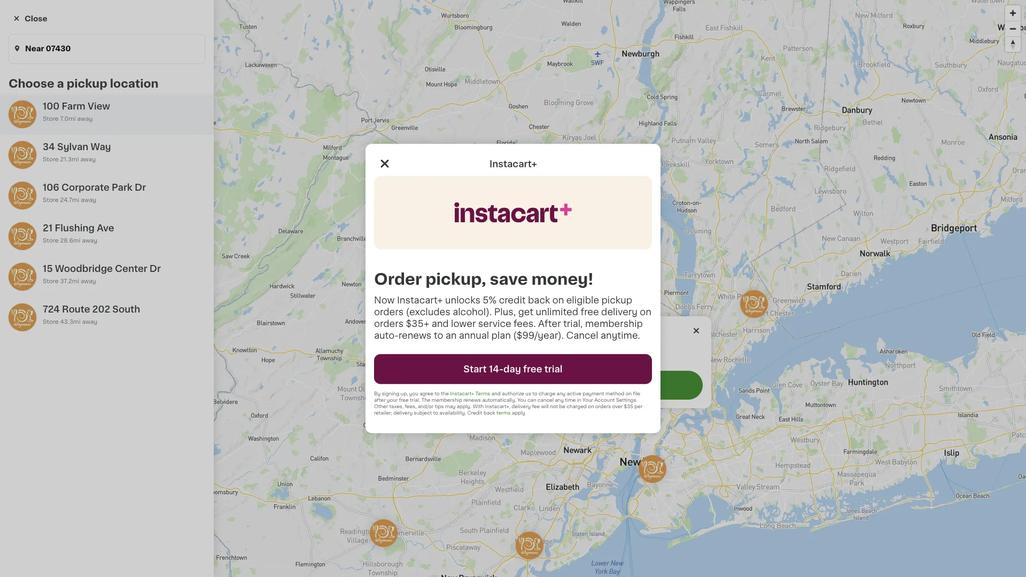 Task type: vqa. For each thing, say whether or not it's contained in the screenshot.
Shop this store
yes



Task type: locate. For each thing, give the bounding box(es) containing it.
method
[[606, 392, 625, 396]]

0.42 inside green squash (zucchini) $1.99 / lb about 0.42 lb each
[[559, 481, 572, 487]]

0 vertical spatial 0
[[997, 55, 1003, 63]]

1 horizontal spatial 5%
[[483, 296, 497, 305]]

oz right 12
[[642, 248, 649, 254]]

choose a pickup location element
[[0, 94, 214, 338]]

the
[[422, 398, 431, 403]]

sweet inside wegmans pineapple, extra sweet 1 each
[[276, 248, 300, 256]]

settings.
[[617, 398, 638, 403]]

09 for 4
[[934, 224, 943, 230]]

wegmans link
[[45, 93, 92, 153]]

0 vertical spatial organic
[[351, 212, 376, 218]]

each (est.) for 5
[[851, 223, 897, 231]]

(est.) up cut
[[874, 223, 897, 231]]

delivery down taxes,
[[394, 411, 413, 416]]

many down the family
[[930, 494, 947, 500]]

many in stock down the 0.82
[[361, 481, 403, 487]]

1 horizontal spatial 39
[[934, 438, 942, 444]]

back
[[482, 15, 505, 24], [528, 296, 551, 305], [484, 411, 496, 416]]

club
[[68, 178, 83, 184]]

0 vertical spatial $ 3 49
[[542, 223, 563, 235]]

0 horizontal spatial sweet
[[276, 248, 300, 256]]

0 vertical spatial 6
[[919, 248, 923, 254]]

charge
[[539, 392, 556, 396]]

sponsored badge image
[[445, 275, 477, 282], [445, 481, 477, 487], [824, 504, 857, 510]]

bag down the $ 9 19
[[748, 259, 759, 265]]

order
[[374, 272, 422, 287]]

$ up the raspberries 6 oz container many in stock
[[921, 224, 925, 230]]

2 horizontal spatial instacart+
[[490, 160, 538, 169]]

1 09 from the left
[[270, 224, 278, 230]]

09 inside $ 3 09
[[270, 224, 278, 230]]

21 flushing ave store 28.6mi away
[[43, 224, 114, 244]]

honeycrisp inside wegmans organic honeycrisp apples $4.59 / lb about 0.46 lb each
[[350, 248, 394, 256]]

1 vertical spatial membership
[[432, 398, 463, 403]]

wegmans for wegmans sugar bee apples
[[445, 238, 482, 245]]

store down the 34
[[43, 156, 59, 162]]

order!
[[621, 15, 649, 24]]

0 horizontal spatial 79
[[460, 438, 467, 444]]

away up sylvan
[[77, 116, 93, 122]]

store inside 724 route 202 south store 43.3mi away
[[43, 319, 59, 325]]

1 inside '1 48 each (est.)'
[[451, 223, 456, 235]]

every
[[521, 15, 548, 24]]

wegmans inside wegmans celery, 24ct 1 each
[[255, 452, 293, 459]]

farm down choose a pickup location at the left of page
[[62, 102, 85, 111]]

each (est.) inside $1.88 each (estimated) element
[[375, 437, 421, 445]]

card
[[865, 453, 879, 459]]

1 horizontal spatial 09
[[934, 224, 943, 230]]

and up 'automatically.'
[[492, 392, 501, 396]]

1 horizontal spatial and
[[492, 392, 501, 396]]

service type group
[[576, 48, 724, 70]]

about inside beefsteak tomatoes $3.09 / lb about 0.62 lb each
[[730, 471, 748, 476]]

and
[[432, 319, 449, 329], [492, 392, 501, 396]]

79 inside the $ 1 79
[[647, 438, 654, 444]]

0 horizontal spatial honeycrisp
[[350, 248, 394, 256]]

fresh for 3
[[160, 312, 194, 323]]

wegmans inside wegmans potatoes, russet
[[160, 452, 198, 459]]

many down iceberg
[[645, 483, 662, 489]]

free inside 'by signing up, you agree to the instacart+ terms and authorize us to charge any active payment method on file after your free trial. the membership renews automatically. you can cancel any time in your account settings. other taxes, fees, and/or tips may apply. with instacart+, delivery fee will not be charged on orders over $35 per retailer; delivery subject to availability. credit back terms apply'
[[399, 398, 409, 403]]

many in stock down 0.46
[[361, 278, 403, 284]]

eligible
[[550, 15, 584, 24], [567, 296, 600, 305]]

higher than in-store prices
[[24, 156, 106, 162]]

apples inside wegmans sugar bee apples
[[445, 248, 471, 256]]

wegmans 15 woodbridge center dr marker image
[[516, 532, 544, 560]]

item carousel region
[[160, 93, 1006, 298], [160, 307, 1006, 517], [160, 526, 1006, 578]]

2 79 from the left
[[647, 438, 654, 444]]

0 vertical spatial item carousel region
[[160, 93, 1006, 298]]

1 horizontal spatial 4
[[925, 223, 933, 235]]

0 vertical spatial 48
[[457, 224, 465, 230]]

$ left 82 on the right of page
[[827, 224, 830, 230]]

wegmans inside wegmans mixed peppers, 6 pack, family pack 2 lb
[[919, 452, 957, 459]]

apples, for wegmans gala apples, bagged
[[160, 248, 189, 256]]

49 up 1 each
[[554, 224, 563, 230]]

0 vertical spatial credit
[[452, 15, 480, 24]]

0 vertical spatial dr
[[135, 183, 146, 192]]

apples, down $3.49 element on the left top
[[160, 248, 189, 256]]

/ down watermelon at right
[[843, 259, 846, 265]]

1 vertical spatial $ 3 49
[[827, 437, 847, 449]]

0 vertical spatial fresh
[[160, 98, 194, 109]]

to right the $10.00
[[640, 551, 649, 560]]

0 horizontal spatial bag
[[651, 473, 663, 479]]

wegmans for wegmans organic honeycrisp apples $4.59 / lb about 0.46 lb each
[[350, 238, 388, 245]]

main content
[[139, 80, 1027, 578]]

product group
[[160, 132, 247, 279], [255, 132, 342, 279], [350, 132, 436, 287], [445, 132, 531, 284], [540, 132, 626, 268], [635, 132, 721, 255], [730, 132, 816, 279], [824, 132, 911, 287], [919, 132, 1006, 268], [160, 346, 247, 493], [255, 346, 342, 482], [350, 346, 436, 491], [445, 346, 531, 490], [540, 346, 626, 501], [635, 346, 721, 493], [730, 346, 816, 491], [824, 346, 911, 513], [919, 346, 1006, 503], [160, 564, 247, 578], [255, 564, 342, 578], [350, 564, 436, 578], [445, 564, 531, 578], [540, 564, 626, 578]]

0 horizontal spatial and
[[432, 319, 449, 329]]

wegmans inside wegmans organic honeycrisp apples $4.59 / lb about 0.46 lb each
[[350, 238, 388, 245]]

39
[[267, 438, 275, 444], [934, 438, 942, 444]]

organic up 13 at left
[[351, 212, 376, 218]]

0 vertical spatial and
[[432, 319, 449, 329]]

wegmans logo image
[[45, 93, 92, 140]]

1 raspberries from the left
[[635, 238, 680, 245]]

to right club
[[84, 178, 90, 184]]

$2.29
[[350, 462, 367, 468]]

0 vertical spatial 49
[[554, 224, 563, 230]]

product group containing 5
[[824, 132, 911, 287]]

fees,
[[405, 404, 417, 409]]

save down guarantee
[[92, 178, 106, 184]]

0 horizontal spatial renews
[[399, 331, 432, 340]]

1 horizontal spatial sweet
[[350, 452, 374, 459]]

bag for 1
[[651, 473, 663, 479]]

choose
[[9, 78, 54, 89]]

farm inside popup button
[[811, 55, 832, 63]]

each up onions
[[375, 437, 396, 445]]

12
[[635, 248, 641, 254]]

item carousel region containing best sellers
[[160, 526, 1006, 578]]

pickup for pickup
[[687, 55, 714, 63]]

on up settings.
[[626, 392, 632, 396]]

2 bagged from the left
[[760, 248, 789, 256]]

$35+
[[406, 319, 430, 329]]

$
[[732, 224, 736, 230], [257, 224, 261, 230], [352, 224, 356, 230], [542, 224, 546, 230], [827, 224, 830, 230], [921, 224, 925, 230], [447, 438, 451, 444], [732, 438, 736, 444], [257, 438, 261, 444], [542, 438, 546, 444], [637, 438, 641, 444], [827, 438, 830, 444], [921, 438, 925, 444]]

oz inside wegmans shredded iceberg lettuce 10 oz bag
[[643, 473, 650, 479]]

1 vertical spatial 6
[[925, 437, 933, 449]]

dr right 'park'
[[135, 183, 146, 192]]

0 vertical spatial sweet
[[276, 248, 300, 256]]

each (est.) inside the $1.92 each (estimated) element
[[754, 437, 800, 445]]

0 horizontal spatial 6
[[919, 248, 923, 254]]

6 for $
[[925, 437, 933, 449]]

with up credit
[[473, 404, 484, 409]]

pickup at 100 farm view
[[754, 55, 854, 63]]

about inside "sweet onions $2.29 / lb about 0.82 lb each"
[[350, 471, 368, 476]]

oz inside the raspberries 6 oz container many in stock
[[925, 248, 932, 254]]

$ inside the $ 0 84
[[542, 438, 546, 444]]

agree
[[420, 392, 434, 396]]

away down corporate
[[81, 197, 96, 203]]

2 39 from the left
[[934, 438, 942, 444]]

1 horizontal spatial apples,
[[730, 248, 758, 256]]

soli
[[445, 452, 459, 459]]

renews inside 'by signing up, you agree to the instacart+ terms and authorize us to charge any active payment method on file after your free trial. the membership renews automatically. you can cancel any time in your account settings. other taxes, fees, and/or tips may apply. with instacart+, delivery fee will not be charged on orders over $35 per retailer; delivery subject to availability. credit back terms apply'
[[464, 398, 481, 403]]

3 item carousel region from the top
[[160, 526, 1006, 578]]

near 07430
[[25, 45, 71, 52]]

start 14-day free trial button
[[374, 354, 653, 384]]

$5.82 each (estimated) element
[[824, 222, 911, 236]]

oz down the $ 9 19
[[739, 259, 746, 265]]

0 horizontal spatial 7.0mi
[[60, 116, 76, 122]]

each right the 0.67
[[865, 267, 880, 273]]

wegmans inside wegmans shredded iceberg lettuce 10 oz bag
[[635, 452, 672, 459]]

1 horizontal spatial 0.42
[[559, 481, 572, 487]]

any up be
[[555, 398, 564, 403]]

free right the get in the left of the page
[[438, 551, 457, 560]]

product group containing 0
[[540, 346, 626, 501]]

many down the 0.82
[[361, 481, 378, 487]]

wegmans sugar bee apples
[[445, 238, 523, 256]]

(est.) inside $0.84 each (estimated) element
[[591, 437, 614, 445]]

0.42 down (zucchini)
[[559, 481, 572, 487]]

1 horizontal spatial apples
[[445, 248, 471, 256]]

3 up with loyalty card
[[830, 437, 838, 449]]

on left next
[[501, 551, 513, 560]]

0 horizontal spatial raspberries
[[635, 238, 680, 245]]

service
[[479, 319, 512, 329]]

$ up rojo's
[[827, 438, 830, 444]]

0 vertical spatial farm
[[811, 55, 832, 63]]

orders inside 'by signing up, you agree to the instacart+ terms and authorize us to charge any active payment method on file after your free trial. the membership renews automatically. you can cancel any time in your account settings. other taxes, fees, and/or tips may apply. with instacart+, delivery fee will not be charged on orders over $35 per retailer; delivery subject to availability. credit back terms apply'
[[596, 404, 611, 409]]

organic down $2.13 each (estimated) element
[[390, 238, 419, 245]]

1 horizontal spatial with
[[828, 453, 842, 459]]

1 horizontal spatial 0
[[997, 55, 1003, 63]]

organic
[[351, 212, 376, 218], [390, 238, 419, 245], [461, 452, 491, 459]]

1 item carousel region from the top
[[160, 93, 1006, 298]]

(est.) inside '1 48 each (est.)'
[[493, 223, 516, 231]]

2 apples from the left
[[396, 248, 422, 256]]

14-
[[489, 365, 504, 374]]

organic inside wegmans organic honeycrisp apples $4.59 / lb about 0.46 lb each
[[390, 238, 419, 245]]

0
[[997, 55, 1003, 63], [546, 437, 554, 449]]

each up wegmans sugar bee apples
[[470, 223, 491, 231]]

(zucchini)
[[540, 462, 578, 470]]

raspberries inside the raspberries 6 oz container many in stock
[[919, 238, 965, 245]]

add
[[223, 141, 238, 148], [317, 141, 333, 148], [412, 141, 428, 148], [507, 141, 523, 148], [602, 141, 618, 148], [697, 141, 712, 148], [792, 141, 807, 148], [887, 141, 902, 148], [981, 141, 997, 148], [24, 178, 36, 184], [223, 355, 238, 362], [317, 355, 333, 362], [412, 355, 428, 362], [507, 355, 523, 362], [602, 355, 618, 362], [697, 355, 712, 362], [792, 355, 807, 362], [887, 355, 902, 362], [981, 355, 997, 362], [586, 551, 604, 560]]

organic up spinach at bottom left
[[461, 452, 491, 459]]

$ left 92
[[732, 438, 736, 444]]

1 vertical spatial sponsored badge image
[[445, 481, 477, 487]]

0 vertical spatial with
[[473, 404, 484, 409]]

0 vertical spatial renews
[[399, 331, 432, 340]]

1 horizontal spatial membership
[[586, 319, 643, 329]]

each (est.) up cut
[[851, 223, 897, 231]]

zoom in image
[[1006, 5, 1022, 21]]

dr inside 15 woodbridge center dr store 37.2mi away
[[150, 264, 161, 274]]

many down $ 4 09
[[930, 259, 947, 265]]

container down $ 4 09
[[933, 248, 962, 254]]

each (est.) inside $0.84 each (estimated) element
[[568, 437, 614, 445]]

1 horizontal spatial store
[[633, 381, 658, 390]]

$ inside $ 3 09
[[257, 224, 261, 230]]

apples
[[445, 248, 471, 256], [396, 248, 422, 256]]

pickup left the at
[[754, 55, 782, 63]]

each down tomatoes
[[770, 471, 785, 476]]

0 vertical spatial back
[[482, 15, 505, 24]]

bagged for honeycrisp
[[760, 248, 789, 256]]

2 vertical spatial 100
[[575, 340, 586, 346]]

each inside green squash (zucchini) $1.99 / lb about 0.42 lb each
[[581, 481, 595, 487]]

a
[[57, 78, 64, 89]]

724
[[43, 305, 60, 314]]

39 inside $ 1 39
[[267, 438, 275, 444]]

39 for 6
[[934, 438, 942, 444]]

1 39 from the left
[[267, 438, 275, 444]]

09 inside $ 4 09
[[934, 224, 943, 230]]

(est.) up squash
[[591, 437, 614, 445]]

dr
[[135, 183, 146, 192], [150, 264, 161, 274]]

about down the $3.09
[[730, 471, 748, 476]]

vegetables
[[196, 312, 263, 323]]

$ 1 39
[[257, 437, 275, 449]]

save
[[92, 178, 106, 184], [490, 272, 528, 287]]

1 horizontal spatial 48
[[730, 259, 738, 265]]

lists link
[[6, 245, 130, 266]]

wegmans for wegmans fresh cut watermelon chunks $8.69 / lb about 0.67 lb each
[[824, 238, 862, 245]]

1 horizontal spatial save
[[490, 272, 528, 287]]

organic inside soli organic baby spinach 4 oz
[[461, 452, 491, 459]]

13
[[365, 224, 371, 230]]

0 horizontal spatial credit
[[452, 15, 480, 24]]

in
[[948, 259, 954, 265], [759, 269, 764, 275], [284, 269, 290, 275], [379, 278, 385, 284], [853, 278, 859, 284], [578, 398, 582, 403], [284, 473, 290, 479], [759, 481, 764, 487], [379, 481, 385, 487], [190, 483, 195, 489], [664, 483, 669, 489], [569, 492, 574, 498], [853, 494, 859, 500], [948, 494, 954, 500]]

$ inside $ 3 79
[[447, 438, 451, 444]]

1 vertical spatial shop
[[586, 381, 611, 390]]

2 horizontal spatial 6
[[955, 462, 960, 470]]

$1.48 each (estimated) element
[[445, 222, 531, 236]]

dairy
[[13, 331, 34, 338]]

2 09 from the left
[[934, 224, 943, 230]]

0 horizontal spatial 39
[[267, 438, 275, 444]]

street
[[849, 462, 872, 470]]

dr for 106 corporate park dr
[[135, 183, 146, 192]]

chunks
[[872, 248, 900, 256]]

buy it again
[[30, 231, 75, 238]]

1 horizontal spatial bagged
[[760, 248, 789, 256]]

fresh for each (est.)
[[160, 98, 194, 109]]

39 inside $ 6 39
[[934, 438, 942, 444]]

apples down $2.13 each (estimated) element
[[396, 248, 422, 256]]

/ inside green squash (zucchini) $1.99 / lb about 0.42 lb each
[[557, 473, 560, 479]]

0 vertical spatial instacart+
[[490, 160, 538, 169]]

79 inside $ 3 79
[[460, 438, 467, 444]]

apples, down the $ 9 19
[[730, 248, 758, 256]]

2 horizontal spatial organic
[[461, 452, 491, 459]]

away down woodbridge
[[81, 278, 96, 284]]

fresh down "$5.82 each (estimated)" element
[[864, 238, 885, 245]]

about inside green squash (zucchini) $1.99 / lb about 0.42 lb each
[[540, 481, 558, 487]]

oz inside rojo's street corn dip, mexican style, mild 11 oz
[[831, 483, 838, 489]]

sweet up $2.29
[[350, 452, 374, 459]]

any up the time
[[557, 392, 566, 396]]

$ 0 84
[[542, 437, 563, 449]]

1 vertical spatial 2
[[919, 483, 923, 489]]

container down 89
[[651, 248, 680, 254]]

1 vertical spatial 0
[[546, 437, 554, 449]]

away up guarantee
[[80, 156, 96, 162]]

1 vertical spatial sweet
[[350, 452, 374, 459]]

pickup right a
[[67, 78, 107, 89]]

1 vertical spatial item carousel region
[[160, 307, 1006, 517]]

0 vertical spatial sponsored badge image
[[445, 275, 477, 282]]

$ up wegmans celery, 24ct 1 each
[[257, 438, 261, 444]]

1 79 from the left
[[460, 438, 467, 444]]

way
[[91, 143, 111, 152]]

buy it again link
[[6, 224, 130, 245]]

each inside '1 48 each (est.)'
[[470, 223, 491, 231]]

free up the trial,
[[581, 308, 599, 317]]

6
[[919, 248, 923, 254], [925, 437, 933, 449], [955, 462, 960, 470]]

1 vertical spatial 0.42
[[559, 481, 572, 487]]

pickup inside region
[[67, 78, 107, 89]]

wegmans for wegmans 100 farm view store 7.0mi away
[[575, 327, 622, 336]]

48 down 9
[[730, 259, 738, 265]]

container inside the raspberries 6 oz container many in stock
[[933, 248, 962, 254]]

dairy & eggs link
[[6, 324, 130, 344]]

about down $2.29
[[350, 471, 368, 476]]

6 for raspberries
[[919, 248, 923, 254]]

1 vertical spatial honeycrisp
[[350, 248, 394, 256]]

1 down $ 1 39
[[255, 462, 258, 468]]

1
[[451, 223, 456, 235], [540, 248, 542, 254], [255, 259, 258, 265], [736, 437, 741, 449], [261, 437, 266, 449], [356, 437, 361, 449], [641, 437, 646, 449], [255, 462, 258, 468]]

each (est.) inside "$5.82 each (estimated)" element
[[851, 223, 897, 231]]

store inside 106 corporate park dr store 24.7mi away
[[43, 197, 59, 203]]

1 horizontal spatial 79
[[647, 438, 654, 444]]

main content containing fresh fruit
[[139, 80, 1027, 578]]

100 inside wegmans 100 farm view store 7.0mi away
[[575, 340, 586, 346]]

oz
[[642, 248, 649, 254], [925, 248, 932, 254], [739, 259, 746, 265], [451, 473, 458, 479], [643, 473, 650, 479], [831, 483, 838, 489]]

$ 3 49 up 1 each
[[542, 223, 563, 235]]

store down "724"
[[43, 319, 59, 325]]

squash
[[565, 452, 593, 459]]

account
[[595, 398, 615, 403]]

bagged for gala
[[190, 248, 220, 256]]

0 horizontal spatial 100
[[43, 102, 60, 111]]

/ inside "sweet onions $2.29 / lb about 0.82 lb each"
[[369, 462, 371, 468]]

fruit
[[196, 98, 224, 109]]

0 vertical spatial store
[[69, 156, 85, 162]]

0 horizontal spatial 09
[[270, 224, 278, 230]]

5% right earn
[[436, 15, 450, 24]]

$ inside $ 4 09
[[921, 224, 925, 230]]

1 horizontal spatial shop
[[586, 381, 611, 390]]

pickup
[[586, 15, 618, 24], [67, 78, 107, 89], [602, 296, 633, 305]]

by signing up, you agree to the instacart+ terms and authorize us to charge any active payment method on file after your free trial. the membership renews automatically. you can cancel any time in your account settings. other taxes, fees, and/or tips may apply. with instacart+, delivery fee will not be charged on orders over $35 per retailer; delivery subject to availability. credit back terms apply
[[374, 392, 644, 416]]

0 horizontal spatial shop
[[30, 209, 50, 217]]

2 apples, from the left
[[730, 248, 758, 256]]

6 inside wegmans mixed peppers, 6 pack, family pack 2 lb
[[955, 462, 960, 470]]

0 vertical spatial save
[[92, 178, 106, 184]]

1 vertical spatial pickup
[[67, 78, 107, 89]]

wegmans inside wegmans 100 farm view store 7.0mi away
[[575, 327, 622, 336]]

1 left 92
[[736, 437, 741, 449]]

1 up wegmans sugar bee apples
[[451, 223, 456, 235]]

product group containing 9
[[730, 132, 816, 279]]

0 horizontal spatial pickup
[[687, 55, 714, 63]]

2 raspberries from the left
[[919, 238, 965, 245]]

oz right 10
[[643, 473, 650, 479]]

can
[[528, 398, 537, 403]]

earn
[[412, 15, 433, 24]]

bag inside wegmans honeycrisp apples, bagged 48 oz bag
[[748, 259, 759, 265]]

0 horizontal spatial instacart+
[[397, 296, 443, 305]]

each (est.) for 88
[[375, 437, 421, 445]]

payment
[[583, 392, 605, 396]]

farm
[[811, 55, 832, 63], [62, 102, 85, 111], [587, 340, 603, 346]]

sponsored badge image for with loyalty card
[[824, 504, 857, 510]]

2 vertical spatial back
[[484, 411, 496, 416]]

away down 202
[[82, 319, 97, 325]]

many in stock down 0.62
[[740, 481, 782, 487]]

1 vertical spatial back
[[528, 296, 551, 305]]

ave
[[97, 224, 114, 233]]

organic for soli
[[461, 452, 491, 459]]

5% up plus,
[[483, 296, 497, 305]]

09 for 3
[[270, 224, 278, 230]]

shop for shop
[[30, 209, 50, 217]]

orders down now
[[374, 308, 404, 317]]

about 0.42 lb each
[[445, 267, 501, 273]]

2 vertical spatial farm
[[587, 340, 603, 346]]

1 vertical spatial and
[[492, 392, 501, 396]]

active
[[567, 392, 582, 396]]

beefsteak
[[730, 452, 768, 459]]

0 horizontal spatial dr
[[135, 183, 146, 192]]

each right 82 on the right of page
[[851, 223, 872, 231]]

wegmans inside wegmans pineapple, extra sweet 1 each
[[255, 238, 293, 245]]

0 vertical spatial eligible
[[550, 15, 584, 24]]

$ left 84
[[542, 438, 546, 444]]

1 vertical spatial renews
[[464, 398, 481, 403]]

1 vertical spatial any
[[555, 398, 564, 403]]

orders up auto-
[[374, 319, 404, 329]]

$3.09
[[730, 462, 747, 468]]

1 vertical spatial farm
[[62, 102, 85, 111]]

2 vertical spatial organic
[[461, 452, 491, 459]]

add shoppers club to save link
[[24, 177, 112, 185]]

$10.00
[[607, 551, 637, 560]]

/ inside wegmans fresh cut watermelon chunks $8.69 / lb about 0.67 lb each
[[843, 259, 846, 265]]

1 apples from the left
[[445, 248, 471, 256]]

dr right center
[[150, 264, 161, 274]]

wegmans inside wegmans fresh cut watermelon chunks $8.69 / lb about 0.67 lb each
[[824, 238, 862, 245]]

39 up peppers,
[[934, 438, 942, 444]]

(est.) inside "$5.82 each (estimated)" element
[[874, 223, 897, 231]]

1 bagged from the left
[[190, 248, 220, 256]]

away inside 106 corporate park dr store 24.7mi away
[[81, 197, 96, 203]]

09 up extra
[[270, 224, 278, 230]]

$ up iceberg
[[637, 438, 641, 444]]

wegmans for wegmans gala apples, bagged
[[160, 238, 198, 245]]

at
[[784, 55, 792, 63]]

$2.89 element
[[160, 436, 247, 450]]

renews down instacart+ terms link
[[464, 398, 481, 403]]

file
[[634, 392, 641, 396]]

0 vertical spatial membership
[[586, 319, 643, 329]]

0 horizontal spatial with
[[473, 404, 484, 409]]

$ left 19
[[732, 224, 736, 230]]

None search field
[[153, 44, 563, 74]]

each down squash
[[581, 481, 595, 487]]

$ 9 19
[[732, 223, 751, 235]]

0 vertical spatial bag
[[748, 259, 759, 265]]

1 vertical spatial eligible
[[567, 296, 600, 305]]

credit inside now instacart+ unlocks 5% credit back on eligible pickup orders (excludes alcohol). plus, get unlimited free delivery on orders $35+ and lower service fees. after trial, membership auto-renews to an annual plan ($99/year). cancel anytime.
[[499, 296, 526, 305]]

delivery inside now instacart+ unlocks 5% credit back on eligible pickup orders (excludes alcohol). plus, get unlimited free delivery on orders $35+ and lower service fees. after trial, membership auto-renews to an annual plan ($99/year). cancel anytime.
[[602, 308, 638, 317]]

1 left 88
[[356, 437, 361, 449]]

back up get
[[528, 296, 551, 305]]

1 horizontal spatial 7.0mi
[[592, 351, 608, 357]]

free right day
[[524, 365, 543, 374]]

$ 3 49
[[542, 223, 563, 235], [827, 437, 847, 449]]

1 vertical spatial 4
[[445, 473, 449, 479]]

(est.) for 5
[[874, 223, 897, 231]]

back inside now instacart+ unlocks 5% credit back on eligible pickup orders (excludes alcohol). plus, get unlimited free delivery on orders $35+ and lower service fees. after trial, membership auto-renews to an annual plan ($99/year). cancel anytime.
[[528, 296, 551, 305]]

2 horizontal spatial 100
[[794, 55, 809, 63]]

apples, inside wegmans honeycrisp apples, bagged 48 oz bag
[[730, 248, 758, 256]]

2 horizontal spatial farm
[[811, 55, 832, 63]]

shop up 21
[[30, 209, 50, 217]]

0 horizontal spatial save
[[92, 178, 106, 184]]

shop for shop this store
[[586, 381, 611, 390]]

0 inside button
[[997, 55, 1003, 63]]

1 horizontal spatial credit
[[499, 296, 526, 305]]

apples for wegmans organic honeycrisp apples $4.59 / lb about 0.46 lb each
[[396, 248, 422, 256]]

each up money!
[[544, 248, 559, 254]]

be
[[560, 404, 566, 409]]

1 apples, from the left
[[160, 248, 189, 256]]

1 down extra
[[255, 259, 258, 265]]

rojo's
[[824, 462, 847, 470]]

bagged inside "wegmans gala apples, bagged"
[[190, 248, 220, 256]]

2 item carousel region from the top
[[160, 307, 1006, 517]]

up,
[[401, 392, 408, 396]]

view
[[834, 55, 854, 63], [894, 100, 912, 108], [88, 102, 110, 111], [604, 340, 619, 346]]

4 up the raspberries 6 oz container many in stock
[[925, 223, 933, 235]]

charged
[[567, 404, 587, 409]]

store
[[43, 116, 59, 122], [43, 156, 59, 162], [43, 197, 59, 203], [43, 238, 59, 244], [43, 278, 59, 284], [43, 319, 59, 325], [575, 351, 591, 357]]

1 container from the left
[[651, 248, 680, 254]]

dr for 15 woodbridge center dr
[[150, 264, 161, 274]]

2 vertical spatial sponsored badge image
[[824, 504, 857, 510]]

9
[[736, 223, 743, 235]]

about down $1.99
[[540, 481, 558, 487]]

order pickup, save money! dialog
[[366, 144, 661, 434]]

0 horizontal spatial $ 3 49
[[542, 223, 563, 235]]

2 container from the left
[[933, 248, 962, 254]]

map region
[[214, 0, 1027, 578]]

farm inside wegmans 100 farm view store 7.0mi away
[[587, 340, 603, 346]]

raspberries 12 oz container
[[635, 238, 680, 254]]

1 horizontal spatial container
[[933, 248, 962, 254]]

and/or
[[418, 404, 434, 409]]

oz right '11' on the bottom of page
[[831, 483, 838, 489]]

wegmans 724 route 202 south marker image
[[370, 520, 398, 548]]

2 vertical spatial 6
[[955, 462, 960, 470]]

wegmans inside wegmans honeycrisp apples, bagged 48 oz bag
[[730, 238, 767, 245]]

$0.84 each (estimated) element
[[540, 436, 626, 450]]

0.42
[[464, 267, 478, 273], [559, 481, 572, 487]]

106
[[43, 183, 59, 192]]

store up the 34
[[43, 116, 59, 122]]

2 vertical spatial item carousel region
[[160, 526, 1006, 578]]



Task type: describe. For each thing, give the bounding box(es) containing it.
$ 3 49 inside with loyalty card price $3.49. original price $4.99. element
[[827, 437, 847, 449]]

pickup for pickup at 100 farm view
[[754, 55, 782, 63]]

alcohol).
[[453, 308, 492, 317]]

wegmans gala apples, bagged
[[160, 238, 220, 256]]

on left every
[[507, 15, 519, 24]]

to down tips
[[434, 411, 439, 416]]

5% inside now instacart+ unlocks 5% credit back on eligible pickup orders (excludes alcohol). plus, get unlimited free delivery on orders $35+ and lower service fees. after trial, membership auto-renews to an annual plan ($99/year). cancel anytime.
[[483, 296, 497, 305]]

88
[[362, 438, 370, 444]]

many down wegmans celery, 24ct 1 each
[[266, 473, 283, 479]]

on up 'anytime.'
[[640, 308, 652, 317]]

$ inside $ 6 39
[[921, 438, 925, 444]]

many down "mexican"
[[835, 494, 852, 500]]

store inside 15 woodbridge center dr store 37.2mi away
[[43, 278, 59, 284]]

best sellers
[[160, 531, 231, 542]]

russet
[[160, 462, 187, 470]]

store inside 'button'
[[633, 381, 658, 390]]

zoom out image
[[1006, 21, 1022, 36]]

over
[[613, 404, 623, 409]]

wegmans organic honeycrisp apples $4.59 / lb about 0.46 lb each
[[350, 238, 422, 273]]

$2.13 each (estimated) element
[[350, 222, 436, 236]]

unlocks
[[446, 296, 481, 305]]

many in stock down wegmans pineapple, extra sweet 1 each
[[266, 269, 308, 275]]

product group containing 4
[[919, 132, 1006, 268]]

organic for wegmans
[[390, 238, 419, 245]]

instacart+ inside 'by signing up, you agree to the instacart+ terms and authorize us to charge any active payment method on file after your free trial. the membership renews automatically. you can cancel any time in your account settings. other taxes, fees, and/or tips may apply. with instacart+, delivery fee will not be charged on orders over $35 per retailer; delivery subject to availability. credit back terms apply'
[[450, 392, 475, 396]]

bee
[[508, 238, 523, 245]]

pack,
[[962, 462, 982, 470]]

1 88
[[356, 437, 370, 449]]

route
[[62, 305, 90, 314]]

renews inside now instacart+ unlocks 5% credit back on eligible pickup orders (excludes alcohol). plus, get unlimited free delivery on orders $35+ and lower service fees. after trial, membership auto-renews to an annual plan ($99/year). cancel anytime.
[[399, 331, 432, 340]]

21
[[43, 224, 53, 233]]

each down wegmans sugar bee apples
[[486, 267, 501, 273]]

wegmans for wegmans honeycrisp apples, bagged 48 oz bag
[[730, 238, 767, 245]]

202
[[92, 305, 110, 314]]

1 up iceberg
[[641, 437, 646, 449]]

view inside wegmans 100 farm view store 7.0mi away
[[604, 340, 619, 346]]

than
[[46, 156, 60, 162]]

on up unlimited
[[553, 296, 564, 305]]

wegmans 100 farm view store 7.0mi away
[[575, 327, 625, 357]]

store inside 100 farm view store 7.0mi away
[[43, 116, 59, 122]]

/ inside wegmans organic honeycrisp apples $4.59 / lb about 0.46 lb each
[[369, 259, 372, 265]]

wegmans for wegmans pineapple, extra sweet 1 each
[[255, 238, 293, 245]]

oz inside soli organic baby spinach 4 oz
[[451, 473, 458, 479]]

away inside 34 sylvan way store 21.3mi away
[[80, 156, 96, 162]]

now instacart+ unlocks 5% credit back on eligible pickup orders (excludes alcohol). plus, get unlimited free delivery on orders $35+ and lower service fees. after trial, membership auto-renews to an annual plan ($99/year). cancel anytime.
[[374, 296, 654, 340]]

view left more
[[894, 100, 912, 108]]

many down 0.46
[[361, 278, 378, 284]]

pack
[[949, 473, 970, 480]]

many in stock down wegmans potatoes, russet
[[171, 483, 213, 489]]

about inside wegmans organic honeycrisp apples $4.59 / lb about 0.46 lb each
[[350, 267, 368, 273]]

7.0mi inside 100 farm view store 7.0mi away
[[60, 116, 76, 122]]

close
[[25, 15, 47, 22]]

away inside 21 flushing ave store 28.6mi away
[[82, 238, 97, 244]]

about up unlocks
[[445, 267, 463, 273]]

oz inside raspberries 12 oz container
[[642, 248, 649, 254]]

wegmans 100 farm view marker image
[[603, 270, 641, 308]]

4 inside soli organic baby spinach 4 oz
[[445, 473, 449, 479]]

near
[[25, 45, 44, 52]]

it
[[47, 231, 52, 238]]

$ inside $ 2 13 each (est.)
[[352, 224, 356, 230]]

$1.92 each (estimated) element
[[730, 436, 816, 450]]

corn
[[874, 462, 893, 470]]

wegmans 34 sylvan way marker image
[[461, 384, 489, 412]]

wegmans potatoes, russet
[[160, 452, 236, 470]]

each up squash
[[568, 437, 589, 445]]

free right try
[[702, 16, 717, 23]]

availability.
[[440, 411, 467, 416]]

away inside 724 route 202 south store 43.3mi away
[[82, 319, 97, 325]]

(est.) inside $ 2 13 each (est.)
[[399, 223, 421, 231]]

free inside now instacart+ unlocks 5% credit back on eligible pickup orders (excludes alcohol). plus, get unlimited free delivery on orders $35+ and lower service fees. after trial, membership auto-renews to an annual plan ($99/year). cancel anytime.
[[581, 308, 599, 317]]

start
[[464, 365, 487, 374]]

many down wegmans honeycrisp apples, bagged 48 oz bag on the right of page
[[740, 269, 757, 275]]

express icon image
[[297, 10, 404, 28]]

to left the
[[435, 392, 440, 396]]

away inside 100 farm view store 7.0mi away
[[77, 116, 93, 122]]

wegmans 100 farm view dialog dialog
[[532, 317, 712, 409]]

produce
[[13, 310, 45, 318]]

0 vertical spatial any
[[557, 392, 566, 396]]

back inside 'by signing up, you agree to the instacart+ terms and authorize us to charge any active payment method on file after your free trial. the membership renews automatically. you can cancel any time in your account settings. other taxes, fees, and/or tips may apply. with instacart+, delivery fee will not be charged on orders over $35 per retailer; delivery subject to availability. credit back terms apply'
[[484, 411, 496, 416]]

with inside 'by signing up, you agree to the instacart+ terms and authorize us to charge any active payment method on file after your free trial. the membership renews automatically. you can cancel any time in your account settings. other taxes, fees, and/or tips may apply. with instacart+, delivery fee will not be charged on orders over $35 per retailer; delivery subject to availability. credit back terms apply'
[[473, 404, 484, 409]]

delivery inside the treatment tracker modal dialog
[[459, 551, 498, 560]]

your
[[387, 398, 398, 403]]

earn 5% credit back on every eligible pickup order!
[[412, 15, 649, 24]]

wegmans 106 corporate park dr marker image
[[741, 290, 769, 318]]

raspberries for raspberries 12 oz container
[[635, 238, 680, 245]]

membership inside 'by signing up, you agree to the instacart+ terms and authorize us to charge any active payment method on file after your free trial. the membership renews automatically. you can cancel any time in your account settings. other taxes, fees, and/or tips may apply. with instacart+, delivery fee will not be charged on orders over $35 per retailer; delivery subject to availability. credit back terms apply'
[[432, 398, 463, 403]]

each inside "sweet onions $2.29 / lb about 0.82 lb each"
[[391, 471, 406, 476]]

$ inside $ 1 92
[[732, 438, 736, 444]]

raspberries for raspberries 6 oz container many in stock
[[919, 238, 965, 245]]

instacart+ terms link
[[450, 392, 491, 396]]

many in stock down wegmans shredded iceberg lettuce 10 oz bag
[[645, 483, 688, 489]]

wegmans for wegmans mixed peppers, 6 pack, family pack 2 lb
[[919, 452, 957, 459]]

eligible inside now instacart+ unlocks 5% credit back on eligible pickup orders (excludes alcohol). plus, get unlimited free delivery on orders $35+ and lower service fees. after trial, membership auto-renews to an annual plan ($99/year). cancel anytime.
[[567, 296, 600, 305]]

ready by 11:20am
[[883, 55, 957, 63]]

10
[[635, 473, 641, 479]]

pickup locations list region
[[0, 0, 214, 578]]

rojo's street corn dip, mexican style, mild 11 oz
[[824, 462, 909, 489]]

$1.88 each (estimated) element
[[350, 436, 436, 450]]

79 for 3
[[460, 438, 467, 444]]

100 inside popup button
[[794, 55, 809, 63]]

0 vertical spatial pickup
[[586, 15, 618, 24]]

apples for wegmans sugar bee apples
[[445, 248, 471, 256]]

time
[[565, 398, 576, 403]]

1 up wegmans celery, 24ct 1 each
[[261, 437, 266, 449]]

$4.59
[[350, 259, 368, 265]]

1 up money!
[[540, 248, 542, 254]]

(est.) for 88
[[398, 437, 421, 445]]

signing
[[382, 392, 400, 396]]

store inside 34 sylvan way store 21.3mi away
[[43, 156, 59, 162]]

to right us
[[533, 392, 538, 396]]

$ 2 13 each (est.)
[[352, 223, 421, 235]]

100% satisfaction guarantee
[[27, 167, 113, 173]]

iceberg
[[635, 462, 664, 470]]

after
[[539, 319, 561, 329]]

not
[[550, 404, 559, 409]]

container for raspberries 6 oz container many in stock
[[933, 248, 962, 254]]

after
[[374, 398, 386, 403]]

0 vertical spatial 5%
[[436, 15, 450, 24]]

tomatoes
[[769, 452, 807, 459]]

mild
[[881, 473, 897, 480]]

$1.99
[[540, 473, 556, 479]]

0 horizontal spatial store
[[69, 156, 85, 162]]

away inside wegmans 100 farm view store 7.0mi away
[[610, 351, 625, 357]]

3 for wegmans pineapple, extra sweet
[[261, 223, 269, 235]]

watermelon
[[824, 248, 870, 256]]

anytime.
[[601, 331, 641, 340]]

store inside wegmans 100 farm view store 7.0mi away
[[575, 351, 591, 357]]

$4.99
[[868, 441, 891, 448]]

get
[[519, 308, 534, 317]]

each inside wegmans pineapple, extra sweet 1 each
[[259, 259, 274, 265]]

0.67
[[844, 267, 857, 273]]

location
[[110, 78, 159, 89]]

on inside the treatment tracker modal dialog
[[501, 551, 513, 560]]

7.0mi inside wegmans 100 farm view store 7.0mi away
[[592, 351, 608, 357]]

with loyalty card price $3.49. original price $4.99. element
[[824, 436, 911, 450]]

trial,
[[564, 319, 583, 329]]

pickup inside now instacart+ unlocks 5% credit back on eligible pickup orders (excludes alcohol). plus, get unlimited free delivery on orders $35+ and lower service fees. after trial, membership auto-renews to an annual plan ($99/year). cancel anytime.
[[602, 296, 633, 305]]

$ inside the $ 9 19
[[732, 224, 736, 230]]

many in stock down pack
[[930, 494, 972, 500]]

save inside dialog
[[490, 272, 528, 287]]

orders inside the treatment tracker modal dialog
[[547, 551, 578, 560]]

•
[[580, 551, 584, 559]]

view left ready
[[834, 55, 854, 63]]

product group containing 2
[[350, 132, 436, 287]]

product group containing 6
[[919, 346, 1006, 503]]

/ inside beefsteak tomatoes $3.09 / lb about 0.62 lb each
[[749, 462, 751, 468]]

store inside 21 flushing ave store 28.6mi away
[[43, 238, 59, 244]]

many down $1.99
[[551, 492, 568, 498]]

wegmans celery, 24ct 1 each
[[255, 452, 341, 468]]

many in stock down the 0.67
[[835, 278, 877, 284]]

1 horizontal spatial 49
[[839, 438, 847, 444]]

eggs
[[44, 331, 63, 338]]

on down your
[[588, 404, 595, 409]]

4 inside product group
[[925, 223, 933, 235]]

by
[[374, 392, 381, 396]]

79 for 1
[[647, 438, 654, 444]]

many inside the raspberries 6 oz container many in stock
[[930, 259, 947, 265]]

48 inside wegmans honeycrisp apples, bagged 48 oz bag
[[730, 259, 738, 265]]

each inside beefsteak tomatoes $3.09 / lb about 0.62 lb each
[[770, 471, 785, 476]]

lettuce
[[666, 462, 695, 470]]

fee
[[532, 404, 540, 409]]

gala
[[200, 238, 217, 245]]

mexican
[[824, 473, 856, 480]]

many down russet
[[171, 483, 188, 489]]

each inside wegmans organic honeycrisp apples $4.59 / lb about 0.46 lb each
[[391, 267, 406, 273]]

extra
[[255, 248, 275, 256]]

higher
[[24, 156, 45, 162]]

container for raspberries 12 oz container
[[651, 248, 680, 254]]

$ inside the $ 1 79
[[637, 438, 641, 444]]

instacart logo image
[[36, 52, 101, 65]]

each (est.) for 0
[[568, 437, 614, 445]]

many down extra
[[266, 269, 283, 275]]

free inside the treatment tracker modal dialog
[[438, 551, 457, 560]]

106 corporate park dr store 24.7mi away
[[43, 183, 146, 203]]

each (est.) for 1
[[754, 437, 800, 445]]

0 horizontal spatial 49
[[554, 224, 563, 230]]

item carousel region containing fresh vegetables
[[160, 307, 1006, 517]]

wegmans for wegmans shredded iceberg lettuce 10 oz bag
[[635, 452, 672, 459]]

in-
[[61, 156, 70, 162]]

many in stock down rojo's street corn dip, mexican style, mild 11 oz
[[835, 494, 877, 500]]

item carousel region containing fresh fruit
[[160, 93, 1006, 298]]

bag for 9
[[748, 259, 759, 265]]

wegmans for wegmans celery, 24ct 1 each
[[255, 452, 293, 459]]

0 horizontal spatial 0.42
[[464, 267, 478, 273]]

center
[[115, 264, 147, 274]]

1 vertical spatial with
[[828, 453, 842, 459]]

stock inside the raspberries 6 oz container many in stock
[[955, 259, 972, 265]]

and inside 'by signing up, you agree to the instacart+ terms and authorize us to charge any active payment method on file after your free trial. the membership renews automatically. you can cancel any time in your account settings. other taxes, fees, and/or tips may apply. with instacart+, delivery fee will not be charged on orders over $35 per retailer; delivery subject to availability. credit back terms apply'
[[492, 392, 501, 396]]

34
[[43, 143, 55, 152]]

shoppers
[[38, 178, 67, 184]]

$3.49 element
[[160, 222, 247, 236]]

wegmans for wegmans
[[49, 144, 87, 151]]

34 sylvan way store 21.3mi away
[[43, 143, 111, 162]]

0 horizontal spatial organic
[[351, 212, 376, 218]]

this
[[613, 381, 631, 390]]

(est.) for 0
[[591, 437, 614, 445]]

89
[[650, 224, 658, 230]]

start 14-day free trial
[[464, 365, 563, 374]]

farm inside 100 farm view store 7.0mi away
[[62, 102, 85, 111]]

100 farm view store 7.0mi away
[[43, 102, 110, 122]]

oz inside wegmans honeycrisp apples, bagged 48 oz bag
[[739, 259, 746, 265]]

you
[[410, 392, 419, 396]]

3 for 1 each
[[546, 223, 553, 235]]

you
[[518, 398, 527, 403]]

try
[[688, 16, 700, 23]]

19
[[745, 224, 751, 230]]

1 inside wegmans celery, 24ct 1 each
[[255, 462, 258, 468]]

pineapple,
[[295, 238, 334, 245]]

many down the 0.67
[[835, 278, 852, 284]]

fresh inside wegmans fresh cut watermelon chunks $8.69 / lb about 0.67 lb each
[[864, 238, 885, 245]]

100 inside 100 farm view store 7.0mi away
[[43, 102, 60, 111]]

sponsored badge image for 3
[[445, 481, 477, 487]]

away inside 15 woodbridge center dr store 37.2mi away
[[81, 278, 96, 284]]

each inside wegmans celery, 24ct 1 each
[[259, 462, 274, 468]]

delivery down you
[[512, 404, 531, 409]]

to inside the treatment tracker modal dialog
[[640, 551, 649, 560]]

lb inside wegmans mixed peppers, 6 pack, family pack 2 lb
[[924, 483, 930, 489]]

sponsored badge image for each (est.)
[[445, 275, 477, 282]]

sweet inside "sweet onions $2.29 / lb about 0.82 lb each"
[[350, 452, 374, 459]]

each inside $ 2 13 each (est.)
[[375, 223, 396, 231]]

and inside now instacart+ unlocks 5% credit back on eligible pickup orders (excludes alcohol). plus, get unlimited free delivery on orders $35+ and lower service fees. after trial, membership auto-renews to an annual plan ($99/year). cancel anytime.
[[432, 319, 449, 329]]

2 inside wegmans mixed peppers, 6 pack, family pack 2 lb
[[919, 483, 923, 489]]

qualify.
[[651, 551, 685, 560]]

apply.
[[457, 404, 472, 409]]

3 inside the treatment tracker modal dialog
[[538, 551, 545, 560]]

add inside the treatment tracker modal dialog
[[586, 551, 604, 560]]

wegmans 21 flushing ave marker image
[[639, 456, 667, 484]]

many in stock down green squash (zucchini) $1.99 / lb about 0.42 lb each
[[551, 492, 593, 498]]

tips
[[435, 404, 444, 409]]

many in stock down wegmans celery, 24ct 1 each
[[266, 473, 308, 479]]

sellers
[[190, 531, 231, 542]]

many in stock down wegmans honeycrisp apples, bagged 48 oz bag on the right of page
[[740, 269, 782, 275]]

each right 92
[[754, 437, 775, 445]]

wegmans for wegmans potatoes, russet
[[160, 452, 198, 459]]

(est.) for 1
[[777, 437, 800, 445]]

$ up 1 each
[[542, 224, 546, 230]]

3 for soli organic baby spinach
[[451, 437, 459, 449]]

in inside the raspberries 6 oz container many in stock
[[948, 259, 954, 265]]

will
[[542, 404, 549, 409]]

treatment tracker modal dialog
[[139, 539, 1027, 578]]

membership inside now instacart+ unlocks 5% credit back on eligible pickup orders (excludes alcohol). plus, get unlimited free delivery on orders $35+ and lower service fees. after trial, membership auto-renews to an annual plan ($99/year). cancel anytime.
[[586, 319, 643, 329]]

$ inside $ 5 82
[[827, 224, 830, 230]]

onions
[[376, 452, 402, 459]]

apples, for wegmans honeycrisp apples, bagged 48 oz bag
[[730, 248, 758, 256]]

0.62
[[749, 471, 762, 476]]

about inside wegmans fresh cut watermelon chunks $8.69 / lb about 0.67 lb each
[[824, 267, 842, 273]]

free inside button
[[524, 365, 543, 374]]

39 for 1
[[267, 438, 275, 444]]

1 48 each (est.)
[[451, 223, 516, 235]]

many down 0.62
[[740, 481, 757, 487]]

3 inside with loyalty card price $3.49. original price $4.99. element
[[830, 437, 838, 449]]

0 horizontal spatial 0
[[546, 437, 554, 449]]

$ inside $ 1 39
[[257, 438, 261, 444]]



